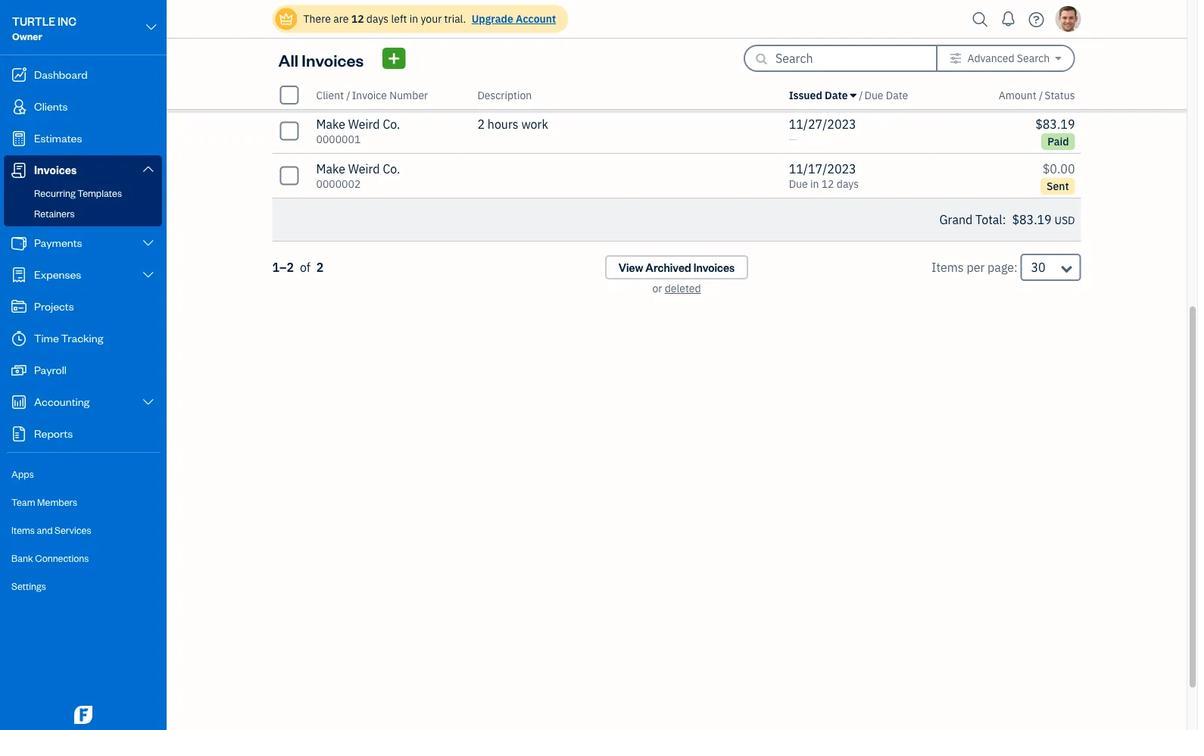 Task type: describe. For each thing, give the bounding box(es) containing it.
team
[[11, 496, 35, 509]]

make weird co. 0000002
[[316, 161, 400, 191]]

payroll
[[34, 363, 67, 377]]

view archived invoices or deleted
[[619, 260, 735, 296]]

client image
[[10, 99, 28, 114]]

tracking
[[61, 331, 103, 345]]

invoice number link
[[352, 88, 428, 102]]

left
[[391, 12, 407, 26]]

0000001
[[316, 132, 361, 146]]

team members
[[11, 496, 77, 509]]

amount
[[999, 88, 1037, 102]]

freshbooks image
[[71, 706, 95, 725]]

dashboard
[[34, 67, 88, 81]]

items for items per page:
[[932, 260, 964, 275]]

recurring
[[34, 187, 76, 199]]

clients link
[[4, 92, 162, 122]]

estimates
[[34, 131, 82, 145]]

invoice
[[352, 88, 387, 102]]

deleted link
[[665, 282, 702, 296]]

make for 2 hours work
[[316, 116, 346, 132]]

go to help image
[[1025, 8, 1049, 31]]

1–2 of 2
[[272, 260, 324, 275]]

upgrade
[[472, 12, 514, 26]]

per
[[967, 260, 985, 275]]

trial.
[[445, 12, 466, 26]]

search
[[1018, 51, 1051, 65]]

usd
[[1055, 213, 1076, 227]]

Search text field
[[776, 46, 912, 70]]

reports link
[[4, 419, 162, 449]]

caretdown image inside the issued date link
[[851, 89, 857, 101]]

2 / from the left
[[860, 88, 864, 102]]

report image
[[10, 427, 28, 442]]

1 horizontal spatial due
[[865, 88, 884, 102]]

advanced search button
[[938, 46, 1074, 70]]

description link
[[478, 88, 532, 102]]

date for issued date
[[825, 88, 848, 102]]

days inside "11/17/2023 due in 12 days"
[[837, 177, 860, 191]]

of
[[300, 260, 311, 275]]

apps link
[[4, 462, 162, 488]]

bank connections link
[[4, 546, 162, 572]]

view archived invoices link
[[605, 255, 749, 280]]

bank
[[11, 552, 33, 565]]

accounting
[[34, 394, 90, 409]]

11/17/2023
[[789, 161, 857, 177]]

expense image
[[10, 268, 28, 283]]

team members link
[[4, 490, 162, 516]]

chevron large down image for expenses
[[141, 269, 155, 281]]

recurring templates link
[[7, 184, 159, 202]]

services
[[55, 524, 91, 537]]

/ for client
[[347, 88, 351, 102]]

12 inside "11/17/2023 due in 12 days"
[[822, 177, 835, 191]]

time tracking
[[34, 331, 103, 345]]

due date
[[865, 88, 909, 102]]

paid
[[1048, 135, 1070, 149]]

account
[[516, 12, 556, 26]]

invoices inside main element
[[34, 163, 77, 177]]

money image
[[10, 363, 28, 378]]

2 hours work
[[478, 116, 549, 132]]

number
[[390, 88, 428, 102]]

0 vertical spatial $83.19
[[1036, 116, 1076, 132]]

or
[[653, 282, 663, 296]]

due date link
[[865, 88, 909, 102]]

0 vertical spatial days
[[367, 12, 389, 26]]

due inside "11/17/2023 due in 12 days"
[[789, 177, 808, 191]]

total
[[976, 212, 1003, 228]]

search image
[[969, 8, 993, 31]]

templates
[[77, 187, 122, 199]]

notifications image
[[997, 4, 1021, 34]]

11/27/2023
[[789, 116, 857, 132]]

status
[[1045, 88, 1076, 102]]

items and services
[[11, 524, 91, 537]]

main element
[[0, 0, 205, 731]]

advanced search
[[968, 51, 1051, 65]]

$0.00 sent
[[1043, 161, 1076, 193]]

payments link
[[4, 228, 162, 258]]

your
[[421, 12, 442, 26]]

and
[[37, 524, 53, 537]]

connections
[[35, 552, 89, 565]]

invoices link
[[4, 155, 162, 184]]

items per page:
[[932, 260, 1018, 275]]

settings image
[[950, 52, 963, 64]]

clients
[[34, 99, 68, 113]]

1–2
[[272, 260, 294, 275]]

1 horizontal spatial 2
[[478, 116, 485, 132]]

all
[[279, 49, 299, 70]]

weird for 2 hours work
[[348, 116, 380, 132]]

items for items and services
[[11, 524, 35, 537]]

deleted
[[665, 282, 702, 296]]

status link
[[1045, 88, 1076, 102]]

estimate image
[[10, 131, 28, 146]]

projects
[[34, 299, 74, 313]]

invoices inside the "view archived invoices or deleted"
[[694, 260, 735, 275]]



Task type: vqa. For each thing, say whether or not it's contained in the screenshot.
rightmost CASH
no



Task type: locate. For each thing, give the bounding box(es) containing it.
0 horizontal spatial due
[[789, 177, 808, 191]]

1 horizontal spatial caretdown image
[[1056, 52, 1062, 64]]

chevron large down image for accounting
[[141, 396, 155, 409]]

2 horizontal spatial /
[[1040, 88, 1044, 102]]

retainers link
[[7, 205, 159, 223]]

/ right client
[[347, 88, 351, 102]]

1 vertical spatial items
[[11, 524, 35, 537]]

duplicate image
[[995, 145, 1006, 163]]

crown image
[[279, 11, 294, 27]]

more actions image
[[1051, 145, 1064, 163]]

weird for 11/17/2023
[[348, 161, 380, 177]]

2 right of
[[317, 260, 324, 275]]

make down 0000001
[[316, 161, 346, 177]]

make for 11/17/2023
[[316, 161, 346, 177]]

time
[[34, 331, 59, 345]]

days left left
[[367, 12, 389, 26]]

0 horizontal spatial items
[[11, 524, 35, 537]]

bank connections
[[11, 552, 89, 565]]

1 vertical spatial caretdown image
[[851, 89, 857, 101]]

co. inside make weird co. 0000002
[[383, 161, 400, 177]]

items inside main element
[[11, 524, 35, 537]]

0 vertical spatial make
[[316, 116, 346, 132]]

co. inside the make weird co. 0000001
[[383, 116, 400, 132]]

apps
[[11, 468, 34, 480]]

issued date
[[789, 88, 848, 102]]

30
[[1032, 260, 1046, 275]]

1 vertical spatial chevron large down image
[[141, 237, 155, 249]]

1 horizontal spatial /
[[860, 88, 864, 102]]

expenses link
[[4, 260, 162, 290]]

all invoices
[[279, 49, 364, 70]]

caretdown image right search
[[1056, 52, 1062, 64]]

in inside "11/17/2023 due in 12 days"
[[811, 177, 820, 191]]

$83.19 paid
[[1036, 116, 1076, 149]]

date for due date
[[887, 88, 909, 102]]

client link
[[316, 88, 347, 102]]

0 horizontal spatial days
[[367, 12, 389, 26]]

chevron large down image
[[141, 163, 155, 175], [141, 396, 155, 409]]

0 vertical spatial items
[[932, 260, 964, 275]]

date down search text field
[[887, 88, 909, 102]]

due
[[865, 88, 884, 102], [789, 177, 808, 191]]

make weird co. 0000001
[[316, 116, 400, 146]]

0 vertical spatial due
[[865, 88, 884, 102]]

2 chevron large down image from the top
[[141, 396, 155, 409]]

1 vertical spatial in
[[811, 177, 820, 191]]

1 vertical spatial make
[[316, 161, 346, 177]]

1 vertical spatial $83.19
[[1013, 212, 1052, 228]]

there are 12 days left in your trial. upgrade account
[[304, 12, 556, 26]]

items left per
[[932, 260, 964, 275]]

weird
[[348, 116, 380, 132], [348, 161, 380, 177]]

in
[[410, 12, 418, 26], [811, 177, 820, 191]]

1 horizontal spatial invoices
[[302, 49, 364, 70]]

0 horizontal spatial invoices
[[34, 163, 77, 177]]

items
[[932, 260, 964, 275], [11, 524, 35, 537]]

1 vertical spatial co.
[[383, 161, 400, 177]]

issued
[[789, 88, 823, 102]]

2 hours work link
[[460, 109, 783, 153]]

invoice image
[[10, 163, 28, 178]]

caretdown image
[[1056, 52, 1062, 64], [851, 89, 857, 101]]

1 vertical spatial invoices
[[34, 163, 77, 177]]

1 chevron large down image from the top
[[141, 163, 155, 175]]

owner
[[12, 30, 42, 42]]

invoices up deleted link
[[694, 260, 735, 275]]

make inside make weird co. 0000002
[[316, 161, 346, 177]]

0 vertical spatial caretdown image
[[1056, 52, 1062, 64]]

/
[[347, 88, 351, 102], [860, 88, 864, 102], [1040, 88, 1044, 102]]

client
[[316, 88, 344, 102]]

/ for amount
[[1040, 88, 1044, 102]]

1 / from the left
[[347, 88, 351, 102]]

chevron large down image
[[144, 18, 158, 36], [141, 237, 155, 249], [141, 269, 155, 281]]

hours
[[488, 116, 519, 132]]

1 horizontal spatial in
[[811, 177, 820, 191]]

0 vertical spatial weird
[[348, 116, 380, 132]]

$83.19 right ":"
[[1013, 212, 1052, 228]]

chevron large down image up recurring templates link
[[141, 163, 155, 175]]

date
[[825, 88, 848, 102], [887, 88, 909, 102]]

estimates link
[[4, 124, 162, 154]]

weird inside the make weird co. 0000001
[[348, 116, 380, 132]]

chevron large down image inside "expenses" link
[[141, 269, 155, 281]]

:
[[1003, 212, 1007, 228]]

weird down invoice
[[348, 116, 380, 132]]

0 horizontal spatial date
[[825, 88, 848, 102]]

inc
[[58, 14, 76, 28]]

in right left
[[410, 12, 418, 26]]

recurring templates
[[34, 187, 122, 199]]

amount link
[[999, 88, 1040, 102]]

add a payment image
[[1022, 145, 1035, 163]]

$0.00
[[1043, 161, 1076, 177]]

1 vertical spatial chevron large down image
[[141, 396, 155, 409]]

chevron large down image for payments
[[141, 237, 155, 249]]

1 vertical spatial days
[[837, 177, 860, 191]]

1 horizontal spatial items
[[932, 260, 964, 275]]

co. for 11/17/2023
[[383, 161, 400, 177]]

make inside the make weird co. 0000001
[[316, 116, 346, 132]]

/ left due date link
[[860, 88, 864, 102]]

1 weird from the top
[[348, 116, 380, 132]]

$83.19 up "paid"
[[1036, 116, 1076, 132]]

11/17/2023 due in 12 days
[[789, 161, 860, 191]]

2 make from the top
[[316, 161, 346, 177]]

0 vertical spatial 2
[[478, 116, 485, 132]]

dashboard link
[[4, 60, 162, 90]]

0 vertical spatial co.
[[383, 116, 400, 132]]

0 horizontal spatial in
[[410, 12, 418, 26]]

2 date from the left
[[887, 88, 909, 102]]

invoices up client link
[[302, 49, 364, 70]]

12 down 11/27/2023 — at the top right
[[822, 177, 835, 191]]

chevron large down image up reports link on the left bottom of the page
[[141, 396, 155, 409]]

days
[[367, 12, 389, 26], [837, 177, 860, 191]]

settings link
[[4, 574, 162, 600]]

1 vertical spatial due
[[789, 177, 808, 191]]

expenses
[[34, 267, 81, 282]]

1 date from the left
[[825, 88, 848, 102]]

1 horizontal spatial date
[[887, 88, 909, 102]]

2 left hours
[[478, 116, 485, 132]]

items left and
[[11, 524, 35, 537]]

—
[[789, 132, 798, 146]]

chevron large down image for invoices
[[141, 163, 155, 175]]

retainers
[[34, 207, 75, 220]]

0 vertical spatial chevron large down image
[[144, 18, 158, 36]]

turtle inc owner
[[12, 14, 76, 42]]

caretdown image left due date
[[851, 89, 857, 101]]

invoices up recurring
[[34, 163, 77, 177]]

0000002
[[316, 177, 361, 191]]

weird inside make weird co. 0000002
[[348, 161, 380, 177]]

1 vertical spatial weird
[[348, 161, 380, 177]]

days down 11/27/2023 — at the top right
[[837, 177, 860, 191]]

timer image
[[10, 331, 28, 346]]

payments
[[34, 235, 82, 250]]

dashboard image
[[10, 67, 28, 83]]

reports
[[34, 426, 73, 441]]

make down client link
[[316, 116, 346, 132]]

accounting link
[[4, 387, 162, 418]]

grand total : $83.19 usd
[[940, 212, 1076, 228]]

2
[[478, 116, 485, 132], [317, 260, 324, 275]]

add invoice image
[[387, 49, 401, 68]]

page:
[[988, 260, 1018, 275]]

items and services link
[[4, 518, 162, 544]]

co. down the make weird co. 0000001
[[383, 161, 400, 177]]

1 horizontal spatial days
[[837, 177, 860, 191]]

0 horizontal spatial 2
[[317, 260, 324, 275]]

1 co. from the top
[[383, 116, 400, 132]]

2 vertical spatial chevron large down image
[[141, 269, 155, 281]]

1 vertical spatial 2
[[317, 260, 324, 275]]

/ left status
[[1040, 88, 1044, 102]]

2 vertical spatial invoices
[[694, 260, 735, 275]]

make
[[316, 116, 346, 132], [316, 161, 346, 177]]

work
[[522, 116, 549, 132]]

payroll link
[[4, 355, 162, 386]]

view
[[619, 260, 644, 275]]

due down — in the right of the page
[[789, 177, 808, 191]]

co. down invoice number link
[[383, 116, 400, 132]]

grand
[[940, 212, 973, 228]]

0 vertical spatial invoices
[[302, 49, 364, 70]]

date right the issued
[[825, 88, 848, 102]]

weird down the make weird co. 0000001
[[348, 161, 380, 177]]

$83.19
[[1036, 116, 1076, 132], [1013, 212, 1052, 228]]

3 / from the left
[[1040, 88, 1044, 102]]

there
[[304, 12, 331, 26]]

0 vertical spatial 12
[[351, 12, 364, 26]]

chevron large down image inside invoices link
[[141, 163, 155, 175]]

due down search text field
[[865, 88, 884, 102]]

members
[[37, 496, 77, 509]]

co. for 2 hours work
[[383, 116, 400, 132]]

2 weird from the top
[[348, 161, 380, 177]]

0 horizontal spatial caretdown image
[[851, 89, 857, 101]]

projects link
[[4, 292, 162, 322]]

issued date link
[[789, 88, 860, 102]]

1 make from the top
[[316, 116, 346, 132]]

edit image
[[967, 146, 979, 164]]

chevron large down image inside payments link
[[141, 237, 155, 249]]

project image
[[10, 299, 28, 315]]

advanced
[[968, 51, 1015, 65]]

1 vertical spatial 12
[[822, 177, 835, 191]]

0 horizontal spatial /
[[347, 88, 351, 102]]

0 vertical spatial chevron large down image
[[141, 163, 155, 175]]

description
[[478, 88, 532, 102]]

sent
[[1047, 179, 1070, 193]]

2 co. from the top
[[383, 161, 400, 177]]

12 right are
[[351, 12, 364, 26]]

2 horizontal spatial invoices
[[694, 260, 735, 275]]

in down 11/27/2023 — at the top right
[[811, 177, 820, 191]]

upgrade account link
[[469, 12, 556, 26]]

time tracking link
[[4, 324, 162, 354]]

1 horizontal spatial 12
[[822, 177, 835, 191]]

0 vertical spatial in
[[410, 12, 418, 26]]

are
[[334, 12, 349, 26]]

turtle
[[12, 14, 55, 28]]

Items per page: field
[[1021, 254, 1082, 281]]

0 horizontal spatial 12
[[351, 12, 364, 26]]

payment image
[[10, 236, 28, 251]]

chart image
[[10, 395, 28, 410]]



